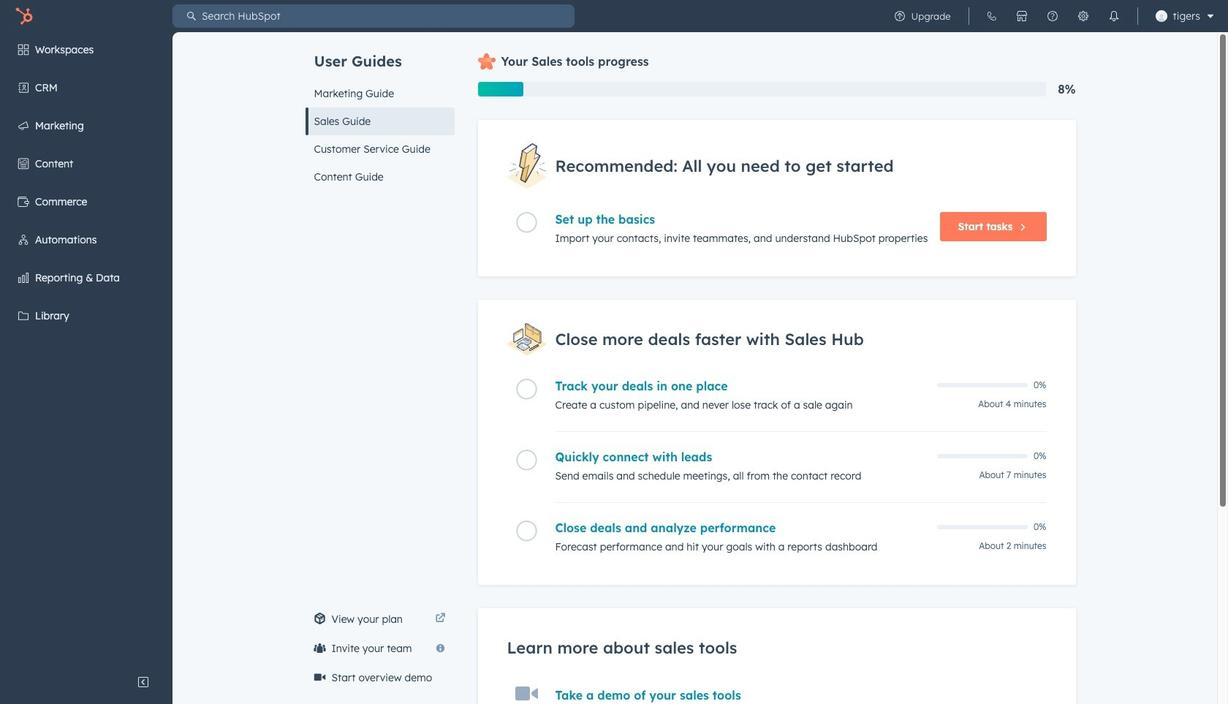 Task type: vqa. For each thing, say whether or not it's contained in the screenshot.
tracking code link
no



Task type: locate. For each thing, give the bounding box(es) containing it.
settings image
[[1077, 10, 1089, 22]]

menu
[[884, 0, 1220, 32], [0, 32, 173, 668]]

notifications image
[[1108, 10, 1120, 22]]

Search HubSpot search field
[[196, 4, 575, 28]]

1 horizontal spatial menu
[[884, 0, 1220, 32]]

progress bar
[[478, 82, 523, 97]]



Task type: describe. For each thing, give the bounding box(es) containing it.
link opens in a new window image
[[435, 613, 446, 624]]

marketplaces image
[[1016, 10, 1028, 22]]

help image
[[1047, 10, 1058, 22]]

user guides element
[[305, 32, 454, 191]]

link opens in a new window image
[[435, 610, 446, 628]]

howard n/a image
[[1156, 10, 1167, 22]]

0 horizontal spatial menu
[[0, 32, 173, 668]]



